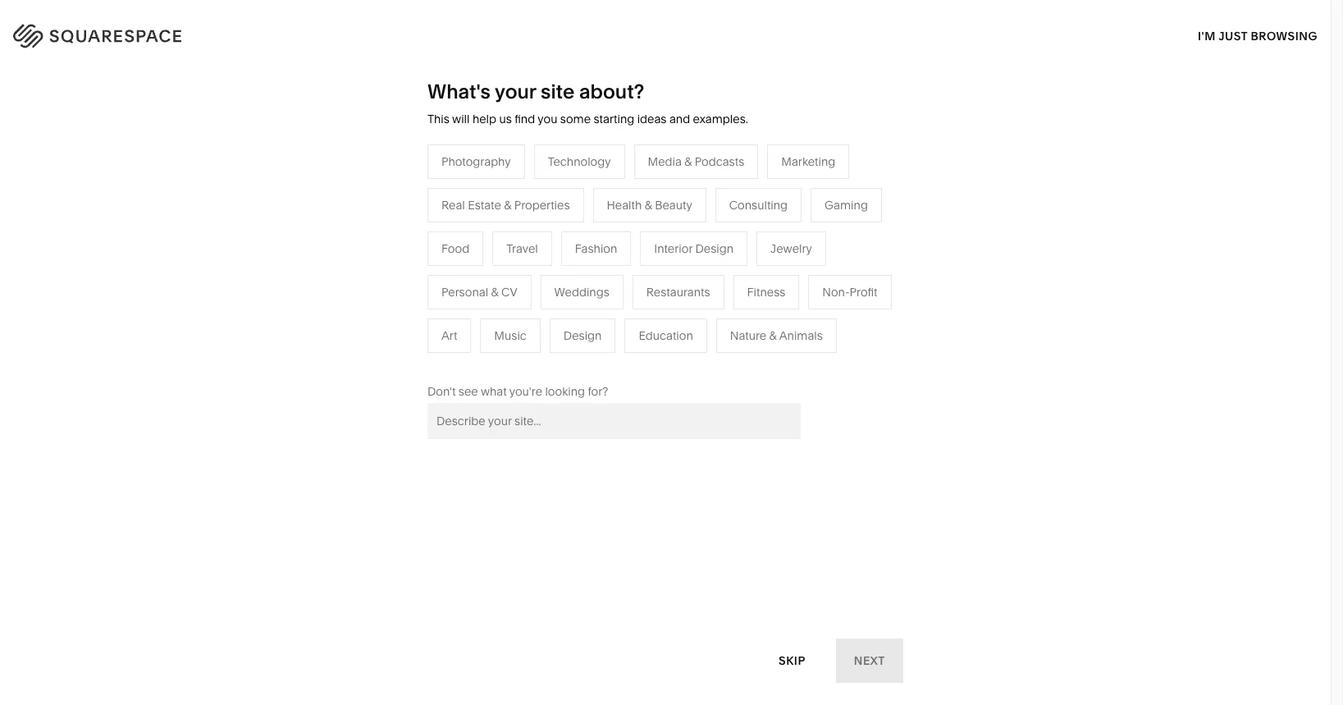 Task type: locate. For each thing, give the bounding box(es) containing it.
media & podcasts down and
[[648, 154, 745, 169]]

estate down photography
[[468, 198, 501, 212]]

log
[[1272, 25, 1296, 40]]

nature down fitness option
[[730, 328, 767, 343]]

0 horizontal spatial properties
[[514, 198, 570, 212]]

estate inside 'option'
[[468, 198, 501, 212]]

podcasts
[[695, 154, 745, 169], [632, 277, 681, 292]]

nature
[[758, 253, 794, 267], [730, 328, 767, 343]]

home & decor
[[758, 228, 837, 243]]

us
[[499, 112, 512, 126]]

degraw image
[[481, 561, 851, 705]]

1 horizontal spatial design
[[696, 241, 734, 256]]

find
[[515, 112, 535, 126]]

1 vertical spatial nature
[[730, 328, 767, 343]]

1 horizontal spatial real estate & properties
[[585, 351, 713, 366]]

1 vertical spatial weddings
[[585, 327, 640, 341]]

restaurants
[[585, 253, 649, 267], [647, 285, 711, 299]]

decor
[[804, 228, 837, 243]]

1 vertical spatial restaurants
[[647, 285, 711, 299]]

interior
[[655, 241, 693, 256]]

travel
[[585, 228, 617, 243], [507, 241, 538, 256]]

degraw element
[[481, 561, 851, 705]]

restaurants down interior
[[647, 285, 711, 299]]

& up the travel option
[[504, 198, 512, 212]]

real up fashion link
[[442, 198, 465, 212]]

& down the restaurants link on the top of page
[[622, 277, 629, 292]]

1 vertical spatial animals
[[780, 328, 823, 343]]

local business
[[412, 277, 492, 292]]

1 horizontal spatial podcasts
[[695, 154, 745, 169]]

animals down fitness link
[[780, 328, 823, 343]]

fitness up nature & animals option
[[747, 285, 786, 299]]

travel up the restaurants link on the top of page
[[585, 228, 617, 243]]

beauty
[[655, 198, 693, 212]]

media
[[648, 154, 682, 169], [585, 277, 619, 292]]

Non-Profit radio
[[809, 275, 892, 309]]

1 horizontal spatial food
[[442, 241, 470, 256]]

0 vertical spatial real estate & properties
[[442, 198, 570, 212]]

real up "for?"
[[585, 351, 608, 366]]

i'm just browsing link
[[1198, 13, 1318, 58]]

local
[[412, 277, 441, 292]]

0 horizontal spatial non-
[[488, 302, 515, 317]]

0 horizontal spatial media
[[585, 277, 619, 292]]

real estate & properties up the travel option
[[442, 198, 570, 212]]

nature inside nature & animals option
[[730, 328, 767, 343]]

podcasts down interior
[[632, 277, 681, 292]]

1 vertical spatial media
[[585, 277, 619, 292]]

media up events
[[585, 277, 619, 292]]

0 vertical spatial properties
[[514, 198, 570, 212]]

animals
[[807, 253, 851, 267], [780, 328, 823, 343]]

0 vertical spatial non-
[[823, 285, 850, 299]]

0 vertical spatial nature
[[758, 253, 794, 267]]

media & podcasts down the restaurants link on the top of page
[[585, 277, 681, 292]]

art
[[442, 328, 458, 343]]

1 horizontal spatial media
[[648, 154, 682, 169]]

estate
[[468, 198, 501, 212], [611, 351, 645, 366]]

non-profit
[[823, 285, 878, 299]]

nature down "home"
[[758, 253, 794, 267]]

0 horizontal spatial food
[[412, 327, 440, 341]]

services
[[480, 253, 527, 267]]

home & decor link
[[758, 228, 854, 243]]

nature & animals down fitness option
[[730, 328, 823, 343]]

weddings
[[555, 285, 610, 299], [585, 327, 640, 341]]

real inside 'option'
[[442, 198, 465, 212]]

music
[[494, 328, 527, 343]]

design down events
[[564, 328, 602, 343]]

fashion
[[412, 228, 454, 243], [575, 241, 618, 256]]

fashion inside option
[[575, 241, 618, 256]]

1 horizontal spatial estate
[[611, 351, 645, 366]]

interior design
[[655, 241, 734, 256]]

real estate & properties
[[442, 198, 570, 212], [585, 351, 713, 366]]

design inside radio
[[564, 328, 602, 343]]

yours
[[54, 130, 163, 181]]

0 vertical spatial nature & animals
[[758, 253, 851, 267]]

non- down nature & animals link
[[823, 285, 850, 299]]

0 horizontal spatial real
[[442, 198, 465, 212]]

fashion link
[[412, 228, 470, 243]]

0 vertical spatial media & podcasts
[[648, 154, 745, 169]]

with
[[172, 130, 255, 181]]

1 vertical spatial real estate & properties
[[585, 351, 713, 366]]

community & non-profits link
[[412, 302, 565, 317]]

1 horizontal spatial non-
[[823, 285, 850, 299]]

1 vertical spatial estate
[[611, 351, 645, 366]]

media up beauty
[[648, 154, 682, 169]]

0 horizontal spatial travel
[[507, 241, 538, 256]]

1 horizontal spatial fashion
[[575, 241, 618, 256]]

fashion up professional
[[412, 228, 454, 243]]

properties down the education
[[658, 351, 713, 366]]

0 vertical spatial estate
[[468, 198, 501, 212]]

nature & animals down home & decor 'link'
[[758, 253, 851, 267]]

consulting
[[729, 198, 788, 212]]

properties up the travel option
[[514, 198, 570, 212]]

&
[[685, 154, 692, 169], [504, 198, 512, 212], [645, 198, 652, 212], [794, 228, 801, 243], [797, 253, 805, 267], [622, 277, 629, 292], [491, 285, 499, 299], [477, 302, 485, 317], [770, 328, 777, 343], [647, 351, 655, 366]]

0 horizontal spatial podcasts
[[632, 277, 681, 292]]

0 horizontal spatial design
[[564, 328, 602, 343]]

1 horizontal spatial real
[[585, 351, 608, 366]]

1 horizontal spatial travel
[[585, 228, 617, 243]]

Fitness radio
[[733, 275, 800, 309]]

community
[[412, 302, 475, 317]]

personal & cv
[[442, 285, 518, 299]]

0 horizontal spatial estate
[[468, 198, 501, 212]]

media & podcasts link
[[585, 277, 698, 292]]

real
[[442, 198, 465, 212], [585, 351, 608, 366]]

1 vertical spatial nature & animals
[[730, 328, 823, 343]]

weddings up events
[[555, 285, 610, 299]]

travel up cv
[[507, 241, 538, 256]]

0 vertical spatial media
[[648, 154, 682, 169]]

jewelry
[[771, 241, 813, 256]]

non- down cv
[[488, 302, 515, 317]]

properties
[[514, 198, 570, 212], [658, 351, 713, 366]]

Personal & CV radio
[[428, 275, 532, 309]]

0 vertical spatial podcasts
[[695, 154, 745, 169]]

local business link
[[412, 277, 508, 292]]

Restaurants radio
[[633, 275, 724, 309]]

Interior Design radio
[[641, 231, 748, 266]]

business
[[444, 277, 492, 292]]

design inside option
[[696, 241, 734, 256]]

design right interior
[[696, 241, 734, 256]]

just
[[1219, 28, 1248, 43]]

0 vertical spatial design
[[696, 241, 734, 256]]

fashion up weddings option
[[575, 241, 618, 256]]

0 vertical spatial food
[[442, 241, 470, 256]]

0 vertical spatial weddings
[[555, 285, 610, 299]]

health & beauty
[[607, 198, 693, 212]]

non-
[[823, 285, 850, 299], [488, 302, 515, 317]]

travel link
[[585, 228, 633, 243]]

podcasts down examples. at the top right of page
[[695, 154, 745, 169]]

Nature & Animals radio
[[716, 318, 837, 353]]

real estate & properties down the education
[[585, 351, 713, 366]]

1 horizontal spatial properties
[[658, 351, 713, 366]]

you
[[538, 112, 558, 126]]

nature & animals
[[758, 253, 851, 267], [730, 328, 823, 343]]

1 vertical spatial design
[[564, 328, 602, 343]]

Technology radio
[[534, 144, 625, 179]]

any
[[172, 89, 241, 140]]

0 vertical spatial real
[[442, 198, 465, 212]]

restaurants down travel 'link'
[[585, 253, 649, 267]]

1 vertical spatial media & podcasts
[[585, 277, 681, 292]]

Weddings radio
[[541, 275, 624, 309]]

& down the home & decor
[[797, 253, 805, 267]]

& left cv
[[491, 285, 499, 299]]

& down personal & cv
[[477, 302, 485, 317]]

animals down decor
[[807, 253, 851, 267]]

this
[[428, 112, 450, 126]]

design
[[696, 241, 734, 256], [564, 328, 602, 343]]

Education radio
[[625, 318, 707, 353]]

squarespace logo image
[[33, 20, 215, 46]]

professional services
[[412, 253, 527, 267]]

0 horizontal spatial real estate & properties
[[442, 198, 570, 212]]

don't
[[428, 384, 456, 399]]

fitness
[[758, 277, 796, 292], [747, 285, 786, 299]]

weddings down events link
[[585, 327, 640, 341]]

Marketing radio
[[768, 144, 850, 179]]

Travel radio
[[493, 231, 552, 266]]

& down and
[[685, 154, 692, 169]]

what's
[[428, 80, 491, 103]]

Consulting radio
[[716, 188, 802, 222]]

estate down weddings 'link'
[[611, 351, 645, 366]]

1 vertical spatial podcasts
[[632, 277, 681, 292]]

media & podcasts
[[648, 154, 745, 169], [585, 277, 681, 292]]

professional
[[412, 253, 478, 267]]

log             in link
[[1272, 25, 1311, 40]]

Health & Beauty radio
[[593, 188, 707, 222]]



Task type: describe. For each thing, give the bounding box(es) containing it.
don't see what you're looking for?
[[428, 384, 609, 399]]

technology
[[548, 154, 611, 169]]

i'm just browsing
[[1198, 28, 1318, 43]]

and
[[670, 112, 690, 126]]

& inside radio
[[685, 154, 692, 169]]

will
[[452, 112, 470, 126]]

in
[[1299, 25, 1311, 40]]

professional services link
[[412, 253, 543, 267]]

real estate & properties inside 'option'
[[442, 198, 570, 212]]

make
[[54, 89, 162, 140]]

Fashion radio
[[561, 231, 632, 266]]

1 vertical spatial real
[[585, 351, 608, 366]]

fitness inside option
[[747, 285, 786, 299]]

your
[[495, 80, 536, 103]]

nature & animals inside option
[[730, 328, 823, 343]]

Real Estate & Properties radio
[[428, 188, 584, 222]]

health
[[607, 198, 642, 212]]

restaurants inside option
[[647, 285, 711, 299]]

& down the education
[[647, 351, 655, 366]]

fitness link
[[758, 277, 813, 292]]

Music radio
[[480, 318, 541, 353]]

community & non-profits
[[412, 302, 549, 317]]

Gaming radio
[[811, 188, 882, 222]]

cv
[[502, 285, 518, 299]]

make any template yours with ease.
[[54, 89, 436, 181]]

next button
[[836, 639, 904, 683]]

what's your site about? this will help us find you some starting ideas and examples.
[[428, 80, 748, 126]]

some
[[560, 112, 591, 126]]

properties inside 'option'
[[514, 198, 570, 212]]

i'm
[[1198, 28, 1216, 43]]

for?
[[588, 384, 609, 399]]

Design radio
[[550, 318, 616, 353]]

Food radio
[[428, 231, 484, 266]]

& right "home"
[[794, 228, 801, 243]]

skip
[[779, 653, 806, 668]]

about?
[[579, 80, 645, 103]]

Jewelry radio
[[757, 231, 826, 266]]

& right health at the top of the page
[[645, 198, 652, 212]]

1 vertical spatial non-
[[488, 302, 515, 317]]

& down fitness option
[[770, 328, 777, 343]]

marketing
[[782, 154, 836, 169]]

Photography radio
[[428, 144, 525, 179]]

Don't see what you're looking for? field
[[428, 403, 801, 439]]

Art radio
[[428, 318, 471, 353]]

non- inside radio
[[823, 285, 850, 299]]

home
[[758, 228, 791, 243]]

examples.
[[693, 112, 748, 126]]

& inside 'option'
[[504, 198, 512, 212]]

food link
[[412, 327, 456, 341]]

weddings link
[[585, 327, 656, 341]]

personal
[[442, 285, 488, 299]]

0 horizontal spatial fashion
[[412, 228, 454, 243]]

help
[[473, 112, 497, 126]]

next
[[854, 653, 886, 668]]

podcasts inside media & podcasts radio
[[695, 154, 745, 169]]

1 vertical spatial food
[[412, 327, 440, 341]]

browsing
[[1251, 28, 1318, 43]]

see
[[459, 384, 478, 399]]

ease.
[[265, 130, 369, 181]]

0 vertical spatial animals
[[807, 253, 851, 267]]

animals inside option
[[780, 328, 823, 343]]

squarespace logo link
[[33, 20, 288, 46]]

restaurants link
[[585, 253, 665, 267]]

food inside food radio
[[442, 241, 470, 256]]

events
[[585, 302, 621, 317]]

ideas
[[637, 112, 667, 126]]

media inside media & podcasts radio
[[648, 154, 682, 169]]

profit
[[850, 285, 878, 299]]

real estate & properties link
[[585, 351, 730, 366]]

looking
[[545, 384, 585, 399]]

media & podcasts inside radio
[[648, 154, 745, 169]]

0 vertical spatial restaurants
[[585, 253, 649, 267]]

& inside radio
[[491, 285, 499, 299]]

entertainment
[[412, 351, 488, 366]]

what
[[481, 384, 507, 399]]

you're
[[510, 384, 543, 399]]

nature & animals link
[[758, 253, 867, 267]]

photography
[[442, 154, 511, 169]]

log             in
[[1272, 25, 1311, 40]]

site
[[541, 80, 575, 103]]

fitness down jewelry option
[[758, 277, 796, 292]]

events link
[[585, 302, 637, 317]]

1 vertical spatial properties
[[658, 351, 713, 366]]

education
[[639, 328, 693, 343]]

gaming
[[825, 198, 868, 212]]

weddings inside option
[[555, 285, 610, 299]]

template
[[251, 89, 428, 140]]

travel inside option
[[507, 241, 538, 256]]

profits
[[515, 302, 549, 317]]

starting
[[594, 112, 635, 126]]

Media & Podcasts radio
[[634, 144, 759, 179]]

entertainment link
[[412, 351, 504, 366]]

skip button
[[761, 638, 824, 683]]



Task type: vqa. For each thing, say whether or not it's contained in the screenshot.
filter "button"
no



